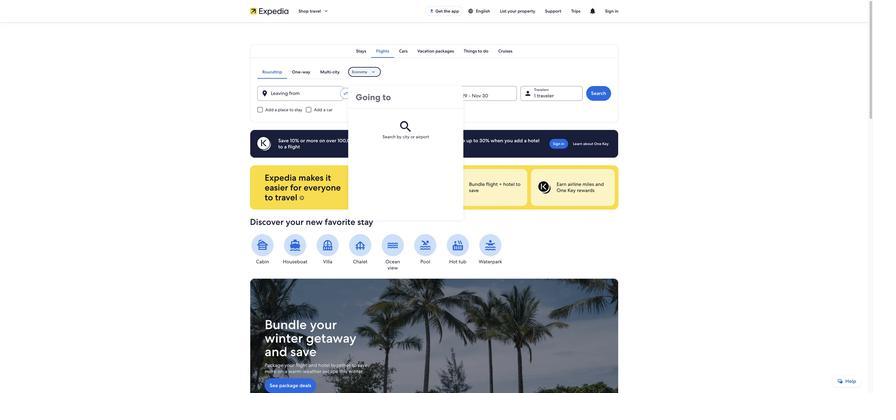 Task type: locate. For each thing, give the bounding box(es) containing it.
10%
[[290, 137, 299, 144]]

1 horizontal spatial hotel
[[504, 181, 515, 187]]

nov left '29'
[[452, 93, 461, 99]]

0 horizontal spatial bundle
[[265, 316, 307, 333]]

2 horizontal spatial hotel
[[528, 137, 540, 144]]

save left the + at the top of the page
[[469, 187, 479, 194]]

vacation packages link
[[413, 44, 459, 58]]

vacation packages
[[418, 48, 454, 54]]

0 vertical spatial sign in
[[606, 8, 619, 14]]

bundle inside bundle flight + hotel to save
[[469, 181, 485, 187]]

see
[[270, 382, 278, 389]]

1 horizontal spatial stay
[[358, 216, 374, 227]]

to right the + at the top of the page
[[516, 181, 521, 187]]

on
[[320, 137, 325, 144], [278, 368, 284, 375]]

more right 10%
[[306, 137, 318, 144]]

more up see
[[265, 368, 277, 375]]

sign inside bundle your winter getaway and save main content
[[553, 141, 561, 146]]

on left over
[[320, 137, 325, 144]]

one-way link
[[287, 65, 316, 79]]

pool button
[[413, 234, 438, 265]]

2 vertical spatial flight
[[296, 362, 308, 369]]

1 vertical spatial sign
[[553, 141, 561, 146]]

1 vertical spatial flight
[[486, 181, 498, 187]]

1 horizontal spatial on
[[320, 137, 325, 144]]

29
[[462, 93, 468, 99]]

in right communication center icon at top
[[615, 8, 619, 14]]

when
[[491, 137, 504, 144]]

houseboat button
[[283, 234, 308, 265]]

things to do link
[[459, 44, 494, 58]]

0 vertical spatial key
[[603, 141, 609, 146]]

1 vertical spatial hotel
[[504, 181, 515, 187]]

0 vertical spatial tab list
[[250, 44, 619, 58]]

english
[[476, 8, 491, 14]]

0 vertical spatial stay
[[295, 107, 303, 112]]

nov right -
[[472, 93, 481, 99]]

makes
[[299, 172, 324, 183]]

deals
[[300, 382, 312, 389]]

a left car
[[324, 107, 326, 112]]

1 vertical spatial on
[[278, 368, 284, 375]]

and right warm-
[[309, 362, 317, 369]]

more inside bundle your winter getaway and save package your flight and hotel together to save more on a warm-weather escape this winter.
[[265, 368, 277, 375]]

1 horizontal spatial bundle
[[469, 181, 485, 187]]

save inside bundle flight + hotel to save
[[469, 187, 479, 194]]

your inside list your property link
[[508, 8, 517, 14]]

0 horizontal spatial sign in
[[553, 141, 565, 146]]

bundle
[[469, 181, 485, 187], [265, 316, 307, 333]]

sign in left learn
[[553, 141, 565, 146]]

0 horizontal spatial or
[[300, 137, 305, 144]]

stay right favorite at the bottom left of page
[[358, 216, 374, 227]]

city left economy
[[333, 69, 340, 75]]

to left do
[[478, 48, 482, 54]]

or inside save 10% or more on over 100,000 hotels with member prices. also, members save up to 30% when you add a hotel to a flight
[[300, 137, 305, 144]]

in left learn
[[562, 141, 565, 146]]

on left warm-
[[278, 368, 284, 375]]

1 traveler button
[[521, 86, 583, 101]]

-
[[469, 93, 471, 99]]

sign left learn
[[553, 141, 561, 146]]

flights link
[[371, 44, 394, 58]]

add a place to stay
[[266, 107, 303, 112]]

1 horizontal spatial add
[[314, 107, 323, 112]]

hotel inside bundle flight + hotel to save
[[504, 181, 515, 187]]

0 vertical spatial and
[[596, 181, 604, 187]]

tub
[[459, 258, 467, 265]]

pool
[[421, 258, 431, 265]]

chalet
[[353, 258, 368, 265]]

travel inside expedia makes it easier for everyone to travel
[[275, 192, 298, 203]]

bundle for flight
[[469, 181, 485, 187]]

to down expedia
[[265, 192, 273, 203]]

favorite
[[325, 216, 356, 227]]

your for discover
[[286, 216, 304, 227]]

1 horizontal spatial city
[[403, 134, 410, 140]]

0 horizontal spatial stay
[[295, 107, 303, 112]]

one right about
[[595, 141, 602, 146]]

0 vertical spatial search
[[591, 90, 607, 97]]

2 add from the left
[[314, 107, 323, 112]]

member
[[384, 137, 404, 144]]

way
[[303, 69, 311, 75]]

sign in
[[606, 8, 619, 14], [553, 141, 565, 146]]

1 horizontal spatial search
[[591, 90, 607, 97]]

1 vertical spatial and
[[265, 343, 288, 360]]

stays
[[356, 48, 367, 54]]

with
[[373, 137, 383, 144]]

0 horizontal spatial nov
[[452, 93, 461, 99]]

a left warm-
[[285, 368, 287, 375]]

0 vertical spatial sign
[[606, 8, 614, 14]]

sign in inside bundle your winter getaway and save main content
[[553, 141, 565, 146]]

or left airport
[[411, 134, 415, 140]]

travel
[[310, 8, 321, 14], [275, 192, 298, 203]]

save left up
[[456, 137, 465, 144]]

1 vertical spatial travel
[[275, 192, 298, 203]]

on inside save 10% or more on over 100,000 hotels with member prices. also, members save up to 30% when you add a hotel to a flight
[[320, 137, 325, 144]]

1 horizontal spatial in
[[615, 8, 619, 14]]

a left 10%
[[284, 144, 287, 150]]

0 vertical spatial more
[[306, 137, 318, 144]]

ocean view
[[386, 258, 400, 271]]

expedia makes it easier for everyone to travel
[[265, 172, 341, 203]]

0 horizontal spatial one
[[557, 187, 567, 194]]

0 horizontal spatial hotel
[[319, 362, 330, 369]]

discover your new favorite stay
[[250, 216, 374, 227]]

2 horizontal spatial and
[[596, 181, 604, 187]]

list your property link
[[495, 6, 541, 17]]

0 vertical spatial bundle
[[469, 181, 485, 187]]

get the app
[[436, 8, 459, 14]]

get
[[436, 8, 443, 14]]

waterpark
[[479, 258, 502, 265]]

to inside bundle your winter getaway and save package your flight and hotel together to save more on a warm-weather escape this winter.
[[352, 362, 357, 369]]

1 vertical spatial more
[[265, 368, 277, 375]]

tab list containing stays
[[250, 44, 619, 58]]

winter
[[265, 330, 303, 347]]

cabin button
[[250, 234, 275, 265]]

to
[[478, 48, 482, 54], [290, 107, 294, 112], [474, 137, 479, 144], [278, 144, 283, 150], [516, 181, 521, 187], [265, 192, 273, 203], [352, 362, 357, 369]]

sign in right communication center icon at top
[[606, 8, 619, 14]]

discover
[[250, 216, 284, 227]]

hotel inside bundle your winter getaway and save package your flight and hotel together to save more on a warm-weather escape this winter.
[[319, 362, 330, 369]]

save up warm-
[[291, 343, 317, 360]]

a right add
[[524, 137, 527, 144]]

travel left xsmall image
[[275, 192, 298, 203]]

1 horizontal spatial sign in
[[606, 8, 619, 14]]

tab list
[[250, 44, 619, 58], [258, 65, 345, 79]]

1 horizontal spatial nov
[[472, 93, 481, 99]]

travel left trailing image at top left
[[310, 8, 321, 14]]

a
[[275, 107, 277, 112], [324, 107, 326, 112], [524, 137, 527, 144], [284, 144, 287, 150], [285, 368, 287, 375]]

search
[[591, 90, 607, 97], [383, 134, 396, 140]]

add for add a place to stay
[[266, 107, 274, 112]]

sign inside "dropdown button"
[[606, 8, 614, 14]]

hotel right the + at the top of the page
[[504, 181, 515, 187]]

0 horizontal spatial in
[[562, 141, 565, 146]]

in
[[615, 8, 619, 14], [562, 141, 565, 146]]

in inside "dropdown button"
[[615, 8, 619, 14]]

to inside expedia makes it easier for everyone to travel
[[265, 192, 273, 203]]

save
[[278, 137, 289, 144]]

bundle your winter getaway and save main content
[[0, 22, 869, 393]]

add left place at the left top of the page
[[266, 107, 274, 112]]

learn about one key
[[573, 141, 609, 146]]

0 horizontal spatial city
[[333, 69, 340, 75]]

1 vertical spatial bundle
[[265, 316, 307, 333]]

key right the earn
[[568, 187, 576, 194]]

one left airline
[[557, 187, 567, 194]]

list
[[500, 8, 507, 14]]

airline
[[568, 181, 582, 187]]

english button
[[463, 6, 495, 17]]

add left car
[[314, 107, 323, 112]]

hotel right add
[[528, 137, 540, 144]]

to left 10%
[[278, 144, 283, 150]]

key right about
[[603, 141, 609, 146]]

escape
[[323, 368, 339, 375]]

cars link
[[394, 44, 413, 58]]

and inside earn airline miles and one key rewards
[[596, 181, 604, 187]]

bundle inside bundle your winter getaway and save package your flight and hotel together to save more on a warm-weather escape this winter.
[[265, 316, 307, 333]]

1 horizontal spatial one
[[595, 141, 602, 146]]

1 vertical spatial key
[[568, 187, 576, 194]]

sign right communication center icon at top
[[606, 8, 614, 14]]

search by city or airport
[[383, 134, 429, 140]]

1 vertical spatial stay
[[358, 216, 374, 227]]

city
[[333, 69, 340, 75], [403, 134, 410, 140]]

more
[[306, 137, 318, 144], [265, 368, 277, 375]]

0 vertical spatial hotel
[[528, 137, 540, 144]]

2 nov from the left
[[472, 93, 481, 99]]

0 horizontal spatial search
[[383, 134, 396, 140]]

0 vertical spatial travel
[[310, 8, 321, 14]]

2 vertical spatial and
[[309, 362, 317, 369]]

or right 10%
[[300, 137, 305, 144]]

swap origin and destination values image
[[343, 91, 349, 96]]

1 vertical spatial tab list
[[258, 65, 345, 79]]

your
[[508, 8, 517, 14], [286, 216, 304, 227], [310, 316, 337, 333], [285, 362, 295, 369]]

1 horizontal spatial travel
[[310, 8, 321, 14]]

sign in inside "dropdown button"
[[606, 8, 619, 14]]

1 vertical spatial one
[[557, 187, 567, 194]]

and up the package
[[265, 343, 288, 360]]

things to do
[[464, 48, 489, 54]]

economy
[[352, 69, 368, 74]]

0 horizontal spatial key
[[568, 187, 576, 194]]

hotel
[[528, 137, 540, 144], [504, 181, 515, 187], [319, 362, 330, 369]]

1 vertical spatial sign in
[[553, 141, 565, 146]]

things
[[464, 48, 477, 54]]

travel sale activities deals image
[[250, 278, 619, 393]]

1 horizontal spatial sign
[[606, 8, 614, 14]]

waterpark button
[[478, 234, 503, 265]]

save right 'this' at the bottom left of page
[[358, 362, 368, 369]]

1 horizontal spatial more
[[306, 137, 318, 144]]

0 horizontal spatial add
[[266, 107, 274, 112]]

sign
[[606, 8, 614, 14], [553, 141, 561, 146]]

a left place at the left top of the page
[[275, 107, 277, 112]]

add a car
[[314, 107, 333, 112]]

2 vertical spatial hotel
[[319, 362, 330, 369]]

2 out of 3 element
[[444, 169, 528, 206]]

city right the by
[[403, 134, 410, 140]]

0 vertical spatial one
[[595, 141, 602, 146]]

0 vertical spatial in
[[615, 8, 619, 14]]

stay right place at the left top of the page
[[295, 107, 303, 112]]

0 vertical spatial on
[[320, 137, 325, 144]]

shop travel
[[299, 8, 321, 14]]

expedia
[[265, 172, 297, 183]]

0 vertical spatial city
[[333, 69, 340, 75]]

0 vertical spatial flight
[[288, 144, 300, 150]]

0 horizontal spatial more
[[265, 368, 277, 375]]

1 add from the left
[[266, 107, 274, 112]]

bundle flight + hotel to save
[[469, 181, 521, 194]]

or
[[411, 134, 415, 140], [300, 137, 305, 144]]

0 horizontal spatial sign
[[553, 141, 561, 146]]

one-way
[[292, 69, 311, 75]]

1 vertical spatial search
[[383, 134, 396, 140]]

0 horizontal spatial travel
[[275, 192, 298, 203]]

0 horizontal spatial on
[[278, 368, 284, 375]]

to right 'this' at the bottom left of page
[[352, 362, 357, 369]]

cars
[[399, 48, 408, 54]]

hotel left together
[[319, 362, 330, 369]]

and right miles
[[596, 181, 604, 187]]

search inside search button
[[591, 90, 607, 97]]

expedia logo image
[[250, 7, 289, 15]]

1 vertical spatial in
[[562, 141, 565, 146]]



Task type: describe. For each thing, give the bounding box(es) containing it.
warm-
[[289, 368, 303, 375]]

economy button
[[349, 67, 381, 77]]

more inside save 10% or more on over 100,000 hotels with member prices. also, members save up to 30% when you add a hotel to a flight
[[306, 137, 318, 144]]

traveler
[[537, 93, 554, 99]]

car
[[327, 107, 333, 112]]

1 horizontal spatial or
[[411, 134, 415, 140]]

chalet button
[[348, 234, 373, 265]]

packages
[[436, 48, 454, 54]]

weather
[[303, 368, 322, 375]]

villa button
[[315, 234, 341, 265]]

trailing image
[[324, 8, 329, 14]]

1 traveler
[[534, 93, 554, 99]]

stays link
[[351, 44, 371, 58]]

travel inside shop travel dropdown button
[[310, 8, 321, 14]]

easier
[[265, 182, 288, 193]]

0 horizontal spatial and
[[265, 343, 288, 360]]

everyone
[[304, 182, 341, 193]]

cruises
[[499, 48, 513, 54]]

roundtrip link
[[258, 65, 287, 79]]

on inside bundle your winter getaway and save package your flight and hotel together to save more on a warm-weather escape this winter.
[[278, 368, 284, 375]]

see package deals
[[270, 382, 312, 389]]

cruises link
[[494, 44, 518, 58]]

search for search
[[591, 90, 607, 97]]

package
[[265, 362, 283, 369]]

flight inside bundle flight + hotel to save
[[486, 181, 498, 187]]

view
[[388, 265, 398, 271]]

search for search by city or airport
[[383, 134, 396, 140]]

ocean
[[386, 258, 400, 265]]

support link
[[541, 6, 567, 17]]

up
[[467, 137, 473, 144]]

your for list
[[508, 8, 517, 14]]

nov 29 - nov 30
[[452, 93, 489, 99]]

trips
[[572, 8, 581, 14]]

in inside main content
[[562, 141, 565, 146]]

members
[[433, 137, 454, 144]]

shop travel button
[[294, 4, 334, 18]]

ocean view button
[[380, 234, 406, 271]]

sign in button
[[601, 4, 624, 18]]

hot tub button
[[446, 234, 471, 265]]

your for bundle
[[310, 316, 337, 333]]

flight inside bundle your winter getaway and save package your flight and hotel together to save more on a warm-weather escape this winter.
[[296, 362, 308, 369]]

1 horizontal spatial and
[[309, 362, 317, 369]]

together
[[331, 362, 351, 369]]

flight inside save 10% or more on over 100,000 hotels with member prices. also, members save up to 30% when you add a hotel to a flight
[[288, 144, 300, 150]]

hot
[[450, 258, 458, 265]]

miles
[[583, 181, 595, 187]]

hotels
[[358, 137, 372, 144]]

also,
[[421, 137, 432, 144]]

stay for discover your new favorite stay
[[358, 216, 374, 227]]

to inside things to do link
[[478, 48, 482, 54]]

houseboat
[[283, 258, 308, 265]]

nov 29 - nov 30 button
[[438, 86, 517, 101]]

xsmall image
[[300, 195, 305, 200]]

30
[[483, 93, 489, 99]]

about
[[584, 141, 594, 146]]

learn
[[573, 141, 583, 146]]

communication center icon image
[[590, 7, 597, 15]]

3 out of 3 element
[[531, 169, 615, 206]]

it
[[326, 172, 331, 183]]

over
[[327, 137, 337, 144]]

to inside bundle flight + hotel to save
[[516, 181, 521, 187]]

hotel inside save 10% or more on over 100,000 hotels with member prices. also, members save up to 30% when you add a hotel to a flight
[[528, 137, 540, 144]]

place
[[278, 107, 289, 112]]

support
[[546, 8, 562, 14]]

100,000
[[338, 137, 357, 144]]

vacation
[[418, 48, 435, 54]]

add for add a car
[[314, 107, 323, 112]]

bundle your winter getaway and save package your flight and hotel together to save more on a warm-weather escape this winter.
[[265, 316, 368, 375]]

trips link
[[567, 6, 586, 17]]

villa
[[323, 258, 333, 265]]

key inside earn airline miles and one key rewards
[[568, 187, 576, 194]]

package
[[279, 382, 298, 389]]

+
[[499, 181, 502, 187]]

tab list containing roundtrip
[[258, 65, 345, 79]]

add
[[514, 137, 523, 144]]

to right up
[[474, 137, 479, 144]]

airport
[[416, 134, 429, 140]]

to right place at the left top of the page
[[290, 107, 294, 112]]

prices.
[[405, 137, 420, 144]]

one-
[[292, 69, 303, 75]]

you
[[505, 137, 513, 144]]

city inside multi-city link
[[333, 69, 340, 75]]

this
[[340, 368, 348, 375]]

winter.
[[349, 368, 364, 375]]

small image
[[468, 8, 474, 14]]

the
[[444, 8, 451, 14]]

stay for add a place to stay
[[295, 107, 303, 112]]

app
[[452, 8, 459, 14]]

1 vertical spatial city
[[403, 134, 410, 140]]

rewards
[[577, 187, 595, 194]]

save 10% or more on over 100,000 hotels with member prices. also, members save up to 30% when you add a hotel to a flight
[[278, 137, 540, 150]]

bundle for your
[[265, 316, 307, 333]]

1 nov from the left
[[452, 93, 461, 99]]

hot tub
[[450, 258, 467, 265]]

1
[[534, 93, 536, 99]]

for
[[290, 182, 302, 193]]

1 horizontal spatial key
[[603, 141, 609, 146]]

download the app button image
[[430, 9, 434, 14]]

search button
[[587, 86, 612, 101]]

sign in link
[[550, 139, 569, 149]]

learn about one key link
[[571, 139, 612, 149]]

Going to text field
[[349, 86, 464, 108]]

a inside bundle your winter getaway and save package your flight and hotel together to save more on a warm-weather escape this winter.
[[285, 368, 287, 375]]

one inside earn airline miles and one key rewards
[[557, 187, 567, 194]]

save inside save 10% or more on over 100,000 hotels with member prices. also, members save up to 30% when you add a hotel to a flight
[[456, 137, 465, 144]]

flights
[[376, 48, 390, 54]]

multi-
[[320, 69, 333, 75]]

do
[[483, 48, 489, 54]]

earn
[[557, 181, 567, 187]]



Task type: vqa. For each thing, say whether or not it's contained in the screenshot.
Show next image for K11 Artus
no



